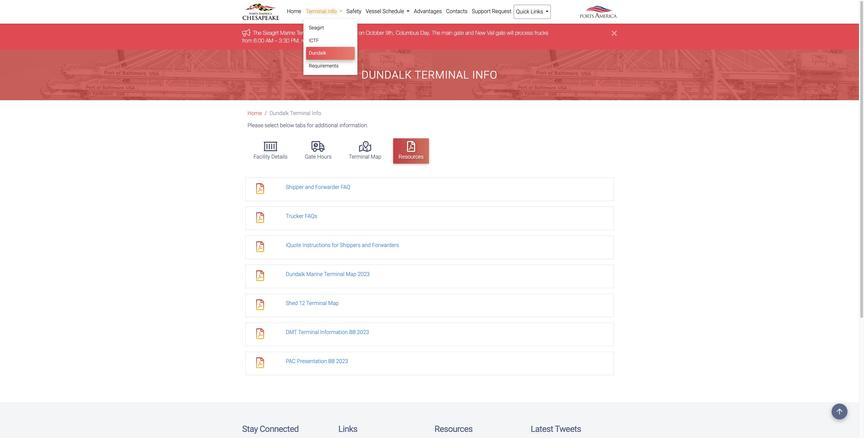 Task type: locate. For each thing, give the bounding box(es) containing it.
terminal inside tab list
[[349, 154, 370, 160]]

new
[[476, 30, 486, 36]]

home for left "home" link
[[248, 110, 262, 117]]

1 horizontal spatial bb
[[349, 330, 356, 336]]

0 horizontal spatial for
[[307, 122, 314, 129]]

2 gate from the left
[[496, 30, 506, 36]]

dundalk
[[309, 50, 326, 56], [362, 69, 412, 81], [270, 110, 289, 117], [286, 271, 305, 278]]

please
[[248, 122, 264, 129]]

shipper and forwarder faq
[[286, 184, 351, 191]]

2023 down shippers
[[358, 271, 370, 278]]

1 vertical spatial for
[[332, 242, 339, 249]]

2023
[[358, 271, 370, 278], [357, 330, 369, 336], [336, 359, 348, 365]]

1 horizontal spatial links
[[531, 8, 544, 15]]

below
[[280, 122, 294, 129]]

dundalk link
[[306, 47, 355, 60]]

hours
[[317, 154, 332, 160]]

1 vertical spatial 2023
[[357, 330, 369, 336]]

columbus
[[396, 30, 419, 36]]

bullhorn image
[[242, 29, 253, 36]]

terminal inside the seagirt marine terminal gates will be open on october 9th, columbus day. the main gate and new vail gate will process trucks from 6:00 am – 3:30 pm, reefers included.
[[297, 30, 315, 36]]

dundalk marine terminal map 2023 link
[[286, 271, 370, 278]]

9th,
[[386, 30, 395, 36]]

0 vertical spatial and
[[466, 30, 474, 36]]

advantages
[[414, 8, 442, 15]]

0 horizontal spatial gate
[[454, 30, 464, 36]]

0 horizontal spatial will
[[331, 30, 337, 36]]

0 horizontal spatial and
[[305, 184, 314, 191]]

seagirt link
[[306, 22, 355, 34]]

for left shippers
[[332, 242, 339, 249]]

gate
[[454, 30, 464, 36], [496, 30, 506, 36]]

2023 for dmt terminal information bb 2023
[[357, 330, 369, 336]]

seagirt up am
[[263, 30, 279, 36]]

shed
[[286, 300, 298, 307]]

2 horizontal spatial info
[[473, 69, 498, 81]]

1 vertical spatial bb
[[328, 359, 335, 365]]

process
[[515, 30, 534, 36]]

1 vertical spatial home link
[[248, 110, 262, 117]]

the up 6:00
[[253, 30, 262, 36]]

0 horizontal spatial dundalk terminal info
[[270, 110, 321, 117]]

resources inside tab list
[[399, 154, 424, 160]]

trucker
[[286, 213, 304, 220]]

0 horizontal spatial map
[[328, 300, 339, 307]]

october
[[366, 30, 384, 36]]

1 horizontal spatial and
[[362, 242, 371, 249]]

2 vertical spatial and
[[362, 242, 371, 249]]

forwarder
[[315, 184, 340, 191]]

1 horizontal spatial the
[[432, 30, 441, 36]]

1 vertical spatial links
[[339, 424, 358, 435]]

vail
[[487, 30, 495, 36]]

and right shipper
[[305, 184, 314, 191]]

bb
[[349, 330, 356, 336], [328, 359, 335, 365]]

home for the right "home" link
[[287, 8, 302, 15]]

1 horizontal spatial map
[[346, 271, 357, 278]]

0 horizontal spatial seagirt
[[263, 30, 279, 36]]

home link up please
[[248, 110, 262, 117]]

1 horizontal spatial gate
[[496, 30, 506, 36]]

2023 down information at left
[[336, 359, 348, 365]]

tab panel
[[245, 178, 614, 376]]

0 horizontal spatial info
[[312, 110, 321, 117]]

iquote instructions for shippers and forwarders link
[[286, 242, 399, 249]]

shipper and forwarder faq link
[[286, 184, 351, 191]]

1 vertical spatial home
[[248, 110, 262, 117]]

details
[[272, 154, 288, 160]]

0 horizontal spatial marine
[[280, 30, 295, 36]]

trucker faqs link
[[286, 213, 317, 220]]

shipper
[[286, 184, 304, 191]]

map for shed 12 terminal map
[[328, 300, 339, 307]]

quick
[[517, 8, 530, 15]]

0 horizontal spatial resources
[[399, 154, 424, 160]]

marine up 3:30
[[280, 30, 295, 36]]

and
[[466, 30, 474, 36], [305, 184, 314, 191], [362, 242, 371, 249]]

ictf link
[[306, 34, 355, 47]]

the
[[253, 30, 262, 36], [432, 30, 441, 36]]

1 horizontal spatial marine
[[307, 271, 323, 278]]

1 horizontal spatial resources
[[435, 424, 473, 435]]

seagirt up ictf
[[309, 25, 324, 31]]

0 horizontal spatial the
[[253, 30, 262, 36]]

0 vertical spatial resources
[[399, 154, 424, 160]]

go to top image
[[832, 404, 848, 420]]

will left be
[[331, 30, 337, 36]]

2 horizontal spatial and
[[466, 30, 474, 36]]

2023 right information at left
[[357, 330, 369, 336]]

for right "tabs"
[[307, 122, 314, 129]]

links
[[531, 8, 544, 15], [339, 424, 358, 435]]

home left terminal info
[[287, 8, 302, 15]]

tab panel containing shipper and forwarder faq
[[245, 178, 614, 376]]

0 vertical spatial info
[[328, 8, 337, 15]]

for
[[307, 122, 314, 129], [332, 242, 339, 249]]

open
[[346, 30, 357, 36]]

0 vertical spatial marine
[[280, 30, 295, 36]]

presentation
[[297, 359, 327, 365]]

1 vertical spatial and
[[305, 184, 314, 191]]

1 horizontal spatial info
[[328, 8, 337, 15]]

1 vertical spatial dundalk terminal info
[[270, 110, 321, 117]]

terminal map
[[349, 154, 382, 160]]

0 vertical spatial bb
[[349, 330, 356, 336]]

close image
[[612, 29, 617, 37]]

will left process
[[507, 30, 514, 36]]

gate right vail
[[496, 30, 506, 36]]

1 horizontal spatial home
[[287, 8, 302, 15]]

0 vertical spatial dundalk terminal info
[[362, 69, 498, 81]]

1 vertical spatial map
[[346, 271, 357, 278]]

0 vertical spatial home
[[287, 8, 302, 15]]

stay connected
[[242, 424, 299, 435]]

marine down instructions
[[307, 271, 323, 278]]

requirements link
[[306, 60, 355, 72]]

2 vertical spatial map
[[328, 300, 339, 307]]

gate right main
[[454, 30, 464, 36]]

info
[[328, 8, 337, 15], [473, 69, 498, 81], [312, 110, 321, 117]]

dundalk terminal info
[[362, 69, 498, 81], [270, 110, 321, 117]]

home link left terminal info
[[285, 5, 304, 18]]

0 vertical spatial links
[[531, 8, 544, 15]]

1 horizontal spatial dundalk terminal info
[[362, 69, 498, 81]]

1 horizontal spatial will
[[507, 30, 514, 36]]

home up please
[[248, 110, 262, 117]]

0 horizontal spatial links
[[339, 424, 358, 435]]

gate hours
[[305, 154, 332, 160]]

and left new
[[466, 30, 474, 36]]

1 horizontal spatial home link
[[285, 5, 304, 18]]

bb right information at left
[[349, 330, 356, 336]]

be
[[339, 30, 344, 36]]

dmt
[[286, 330, 297, 336]]

1 horizontal spatial seagirt
[[309, 25, 324, 31]]

1 vertical spatial marine
[[307, 271, 323, 278]]

bb right presentation
[[328, 359, 335, 365]]

0 vertical spatial map
[[371, 154, 382, 160]]

tab list
[[245, 135, 617, 167]]

additional
[[315, 122, 338, 129]]

0 vertical spatial for
[[307, 122, 314, 129]]

the right day.
[[432, 30, 441, 36]]

0 vertical spatial home link
[[285, 5, 304, 18]]

home
[[287, 8, 302, 15], [248, 110, 262, 117]]

and right shippers
[[362, 242, 371, 249]]

12
[[299, 300, 305, 307]]

connected
[[260, 424, 299, 435]]

resources
[[399, 154, 424, 160], [435, 424, 473, 435]]

1 will from the left
[[331, 30, 337, 36]]

0 horizontal spatial home
[[248, 110, 262, 117]]

iquote instructions for shippers and forwarders
[[286, 242, 399, 249]]

0 vertical spatial 2023
[[358, 271, 370, 278]]

support request link
[[470, 5, 514, 18]]

select
[[265, 122, 279, 129]]

quick links
[[517, 8, 545, 15]]

marine
[[280, 30, 295, 36], [307, 271, 323, 278]]

1 vertical spatial info
[[473, 69, 498, 81]]

2 vertical spatial 2023
[[336, 359, 348, 365]]

2 horizontal spatial map
[[371, 154, 382, 160]]



Task type: vqa. For each thing, say whether or not it's contained in the screenshot.
Requirements
yes



Task type: describe. For each thing, give the bounding box(es) containing it.
ictf
[[309, 38, 319, 43]]

pac presentation bb 2023
[[286, 359, 348, 365]]

please select below tabs for additional information.
[[248, 122, 368, 129]]

2 vertical spatial info
[[312, 110, 321, 117]]

the seagirt marine terminal gates will be open on october 9th, columbus day. the main gate and new vail gate will process trucks from 6:00 am – 3:30 pm, reefers included. alert
[[0, 24, 860, 50]]

resources link
[[394, 138, 429, 164]]

terminal info
[[306, 8, 338, 15]]

trucker faqs
[[286, 213, 317, 220]]

tab list containing facility details
[[245, 135, 617, 167]]

seagirt inside the seagirt marine terminal gates will be open on october 9th, columbus day. the main gate and new vail gate will process trucks from 6:00 am – 3:30 pm, reefers included.
[[263, 30, 279, 36]]

safety link
[[345, 5, 364, 18]]

advantages link
[[412, 5, 444, 18]]

dmt terminal information bb 2023
[[286, 330, 369, 336]]

trucks
[[535, 30, 549, 36]]

latest tweets
[[531, 424, 582, 435]]

vessel schedule
[[366, 8, 406, 15]]

map for dundalk marine terminal map 2023
[[346, 271, 357, 278]]

instructions
[[303, 242, 331, 249]]

day.
[[421, 30, 431, 36]]

contacts link
[[444, 5, 470, 18]]

2 will from the left
[[507, 30, 514, 36]]

safety
[[347, 8, 362, 15]]

1 gate from the left
[[454, 30, 464, 36]]

quick links link
[[514, 5, 551, 19]]

dmt terminal information bb 2023 link
[[286, 330, 369, 336]]

shed 12 terminal map
[[286, 300, 339, 307]]

faq
[[341, 184, 351, 191]]

the seagirt marine terminal gates will be open on october 9th, columbus day. the main gate and new vail gate will process trucks from 6:00 am – 3:30 pm, reefers included.
[[242, 30, 549, 44]]

1 the from the left
[[253, 30, 262, 36]]

vessel schedule link
[[364, 5, 412, 18]]

stay
[[242, 424, 258, 435]]

information.
[[340, 122, 368, 129]]

and inside the seagirt marine terminal gates will be open on october 9th, columbus day. the main gate and new vail gate will process trucks from 6:00 am – 3:30 pm, reefers included.
[[466, 30, 474, 36]]

1 vertical spatial resources
[[435, 424, 473, 435]]

included.
[[318, 37, 339, 44]]

support
[[472, 8, 491, 15]]

support request
[[472, 8, 512, 15]]

facility details link
[[248, 138, 293, 164]]

information
[[320, 330, 348, 336]]

main
[[442, 30, 453, 36]]

terminal info link
[[304, 5, 345, 18]]

facility
[[254, 154, 270, 160]]

iquote
[[286, 242, 301, 249]]

requirements
[[309, 63, 339, 69]]

from
[[242, 37, 252, 44]]

the seagirt marine terminal gates will be open on october 9th, columbus day. the main gate and new vail gate will process trucks from 6:00 am – 3:30 pm, reefers included. link
[[242, 30, 549, 44]]

terminal map link
[[344, 138, 387, 164]]

0 horizontal spatial bb
[[328, 359, 335, 365]]

–
[[275, 37, 278, 44]]

on
[[359, 30, 365, 36]]

tabs
[[296, 122, 306, 129]]

vessel
[[366, 8, 382, 15]]

shed 12 terminal map link
[[286, 300, 339, 307]]

tweets
[[555, 424, 582, 435]]

6:00
[[254, 37, 264, 44]]

3:30
[[279, 37, 290, 44]]

gate
[[305, 154, 316, 160]]

0 horizontal spatial home link
[[248, 110, 262, 117]]

pac
[[286, 359, 296, 365]]

faqs
[[305, 213, 317, 220]]

contacts
[[447, 8, 468, 15]]

1 horizontal spatial for
[[332, 242, 339, 249]]

request
[[492, 8, 512, 15]]

pm,
[[291, 37, 300, 44]]

gates
[[317, 30, 329, 36]]

reefers
[[302, 37, 317, 44]]

pac presentation bb 2023 link
[[286, 359, 348, 365]]

forwarders
[[372, 242, 399, 249]]

dundalk marine terminal map 2023
[[286, 271, 370, 278]]

facility details
[[254, 154, 288, 160]]

am
[[266, 37, 273, 44]]

schedule
[[383, 8, 405, 15]]

seagirt inside seagirt link
[[309, 25, 324, 31]]

2023 for dundalk marine terminal map 2023
[[358, 271, 370, 278]]

gate hours link
[[300, 138, 337, 164]]

2 the from the left
[[432, 30, 441, 36]]

latest
[[531, 424, 554, 435]]

shippers
[[340, 242, 361, 249]]

marine inside the seagirt marine terminal gates will be open on october 9th, columbus day. the main gate and new vail gate will process trucks from 6:00 am – 3:30 pm, reefers included.
[[280, 30, 295, 36]]



